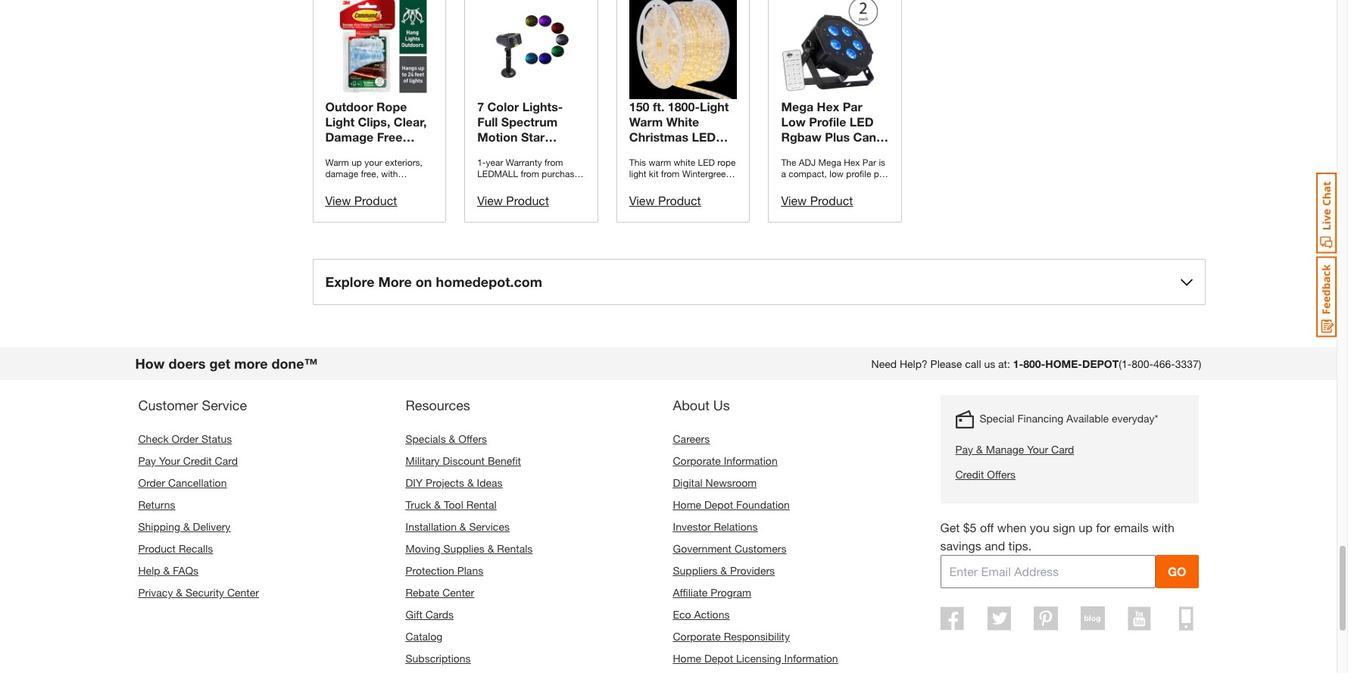 Task type: locate. For each thing, give the bounding box(es) containing it.
eco actions
[[673, 608, 730, 621]]

faqs
[[173, 564, 199, 577]]

4 view product link from the left
[[781, 193, 853, 208]]

par
[[843, 99, 863, 114]]

& up recalls
[[183, 521, 190, 533]]

warm
[[629, 115, 663, 129]]

your down financing in the right of the page
[[1027, 443, 1048, 456]]

1 horizontal spatial 800-
[[1132, 358, 1153, 371]]

your up order cancellation link
[[159, 455, 180, 468]]

installation & services link
[[406, 521, 510, 533]]

0 horizontal spatial information
[[724, 455, 778, 468]]

4 view product from the left
[[781, 193, 853, 208]]

view product link down kit
[[629, 193, 701, 208]]

$5
[[963, 521, 977, 535]]

0 vertical spatial christmas
[[629, 130, 689, 144]]

0 horizontal spatial center
[[227, 586, 259, 599]]

pay for pay & manage your card
[[955, 443, 973, 456]]

view for mega hex par low profile led rgbaw plus can wash effect-light mulit-color (2- pack)
[[781, 193, 807, 208]]

pay down check
[[138, 455, 156, 468]]

home depot mobile apps image
[[1179, 607, 1194, 631]]

2 800- from the left
[[1132, 358, 1153, 371]]

0 horizontal spatial credit
[[183, 455, 212, 468]]

specials & offers
[[406, 433, 487, 446]]

suppliers
[[673, 564, 718, 577]]

home depot foundation
[[673, 499, 790, 511]]

4 view from the left
[[781, 193, 807, 208]]

& left tool
[[434, 499, 441, 511]]

2 home from the top
[[673, 652, 701, 665]]

suppliers & providers link
[[673, 564, 775, 577]]

go button
[[1156, 555, 1199, 589]]

2 view product from the left
[[629, 193, 701, 208]]

0 vertical spatial corporate
[[673, 455, 721, 468]]

us
[[713, 397, 730, 414]]

1 horizontal spatial information
[[784, 652, 838, 665]]

light up kit
[[700, 99, 729, 114]]

careers link
[[673, 433, 710, 446]]

product for kit
[[658, 193, 701, 208]]

product down kit
[[658, 193, 701, 208]]

offers down manage
[[987, 468, 1016, 481]]

1 horizontal spatial color
[[531, 145, 563, 159]]

view product link down pack) at the top
[[781, 193, 853, 208]]

truck & tool rental link
[[406, 499, 497, 511]]

7 color lights- full spectrum motion star effects 7 color white laser christmas lights
[[477, 99, 576, 190]]

affiliate program
[[673, 586, 751, 599]]

1 vertical spatial home
[[673, 652, 701, 665]]

2 view product link from the left
[[629, 193, 701, 208]]

view product link for kit
[[629, 193, 701, 208]]

moving
[[406, 542, 441, 555]]

home down "digital"
[[673, 499, 701, 511]]

how doers get more done™
[[135, 355, 318, 372]]

0 vertical spatial 7
[[477, 99, 484, 114]]

product down shipping
[[138, 542, 176, 555]]

0 horizontal spatial your
[[159, 455, 180, 468]]

1800-
[[668, 99, 700, 114]]

rope up clips,
[[376, 99, 407, 114]]

depot down corporate responsibility
[[704, 652, 733, 665]]

2 horizontal spatial color
[[815, 160, 847, 174]]

2 corporate from the top
[[673, 630, 721, 643]]

christmas
[[629, 130, 689, 144], [477, 175, 537, 190]]

outdoor rope light clips, clear, damage free decorating, 12 clips and 16 strips
[[325, 99, 427, 190]]

suppliers & providers
[[673, 564, 775, 577]]

done™
[[272, 355, 318, 372]]

order cancellation
[[138, 477, 227, 489]]

explore
[[325, 274, 375, 290]]

pay your credit card
[[138, 455, 238, 468]]

1 depot from the top
[[704, 499, 733, 511]]

home depot foundation link
[[673, 499, 790, 511]]

full
[[477, 115, 498, 129]]

rebate center
[[406, 586, 474, 599]]

1 vertical spatial 7
[[521, 145, 528, 159]]

view for 150 ft. 1800-light warm white christmas led rope light kit
[[629, 193, 655, 208]]

pay up the credit offers
[[955, 443, 973, 456]]

financing
[[1018, 412, 1064, 425]]

light down the "outdoor"
[[325, 115, 354, 129]]

& right the help
[[163, 564, 170, 577]]

center right security
[[227, 586, 259, 599]]

free
[[377, 130, 403, 144]]

and inside "get $5 off when you sign up for emails with savings and tips."
[[985, 539, 1005, 553]]

and down off
[[985, 539, 1005, 553]]

0 horizontal spatial pay
[[138, 455, 156, 468]]

0 vertical spatial order
[[172, 433, 199, 446]]

product down 16
[[354, 193, 397, 208]]

150
[[629, 99, 650, 114]]

mulit-
[[781, 160, 815, 174]]

at:
[[998, 358, 1010, 371]]

supplies
[[444, 542, 485, 555]]

plans
[[457, 564, 483, 577]]

view product link for effect-
[[781, 193, 853, 208]]

& for shipping & delivery
[[183, 521, 190, 533]]

rope inside outdoor rope light clips, clear, damage free decorating, 12 clips and 16 strips
[[376, 99, 407, 114]]

light left kit
[[663, 145, 692, 159]]

information up the newsroom
[[724, 455, 778, 468]]

0 vertical spatial and
[[358, 160, 379, 174]]

white
[[666, 115, 699, 129]]

gift
[[406, 608, 422, 621]]

0 vertical spatial color
[[487, 99, 519, 114]]

catalog
[[406, 630, 443, 643]]

800- right depot
[[1132, 358, 1153, 371]]

corporate down "careers" link
[[673, 455, 721, 468]]

1 home from the top
[[673, 499, 701, 511]]

credit up cancellation
[[183, 455, 212, 468]]

1 vertical spatial and
[[985, 539, 1005, 553]]

color inside mega hex par low profile led rgbaw plus can wash effect-light mulit-color (2- pack)
[[815, 160, 847, 174]]

color up laser
[[531, 145, 563, 159]]

1 vertical spatial offers
[[987, 468, 1016, 481]]

(1-
[[1119, 358, 1132, 371]]

rebate center link
[[406, 586, 474, 599]]

card up 'credit offers' link
[[1051, 443, 1074, 456]]

800- right at: at the bottom right
[[1023, 358, 1045, 371]]

0 horizontal spatial christmas
[[477, 175, 537, 190]]

3 view product link from the left
[[477, 193, 549, 208]]

kit
[[696, 145, 712, 159]]

specials & offers link
[[406, 433, 487, 446]]

home for home depot foundation
[[673, 499, 701, 511]]

0 horizontal spatial order
[[138, 477, 165, 489]]

manage
[[986, 443, 1024, 456]]

3 view from the left
[[477, 193, 503, 208]]

and inside outdoor rope light clips, clear, damage free decorating, 12 clips and 16 strips
[[358, 160, 379, 174]]

2 depot from the top
[[704, 652, 733, 665]]

your
[[1027, 443, 1048, 456], [159, 455, 180, 468]]

2 view from the left
[[629, 193, 655, 208]]

1 vertical spatial rope
[[629, 145, 660, 159]]

spectrum
[[501, 115, 558, 129]]

& inside the pay & manage your card link
[[976, 443, 983, 456]]

offers up "discount"
[[458, 433, 487, 446]]

view product down strips at the left top of the page
[[325, 193, 397, 208]]

help & faqs
[[138, 564, 199, 577]]

3337)
[[1175, 358, 1202, 371]]

diy projects & ideas
[[406, 477, 503, 489]]

corporate for corporate information
[[673, 455, 721, 468]]

0 horizontal spatial color
[[487, 99, 519, 114]]

7
[[477, 99, 484, 114], [521, 145, 528, 159]]

military discount benefit
[[406, 455, 521, 468]]

1 view from the left
[[325, 193, 351, 208]]

diy
[[406, 477, 423, 489]]

& for specials & offers
[[449, 433, 455, 446]]

rope
[[376, 99, 407, 114], [629, 145, 660, 159]]

1 view product from the left
[[325, 193, 397, 208]]

led up the 'can' on the top
[[850, 115, 874, 129]]

rope down warm
[[629, 145, 660, 159]]

pack)
[[781, 175, 814, 190]]

view product down pack) at the top
[[781, 193, 853, 208]]

1 horizontal spatial pay
[[955, 443, 973, 456]]

and down decorating,
[[358, 160, 379, 174]]

0 vertical spatial credit
[[183, 455, 212, 468]]

0 horizontal spatial 7
[[477, 99, 484, 114]]

plus
[[825, 130, 850, 144]]

rope inside 150 ft. 1800-light warm white christmas led rope light kit
[[629, 145, 660, 159]]

christmas inside 150 ft. 1800-light warm white christmas led rope light kit
[[629, 130, 689, 144]]

product for white
[[506, 193, 549, 208]]

depot for foundation
[[704, 499, 733, 511]]

12
[[396, 145, 409, 159]]

christmas down the "white" on the top left of the page
[[477, 175, 537, 190]]

credit offers link
[[955, 467, 1158, 483]]

shipping & delivery
[[138, 521, 231, 533]]

view for 7 color lights- full spectrum motion star effects 7 color white laser christmas lights
[[477, 193, 503, 208]]

customer service
[[138, 397, 247, 414]]

lights-
[[522, 99, 563, 114]]

1 vertical spatial christmas
[[477, 175, 537, 190]]

view product down the "white" on the top left of the page
[[477, 193, 549, 208]]

2 vertical spatial color
[[815, 160, 847, 174]]

depot
[[704, 499, 733, 511], [704, 652, 733, 665]]

returns
[[138, 499, 175, 511]]

product down pack) at the top
[[810, 193, 853, 208]]

7 up full on the left top
[[477, 99, 484, 114]]

depot up investor relations
[[704, 499, 733, 511]]

view product down kit
[[629, 193, 701, 208]]

recalls
[[179, 542, 213, 555]]

1 horizontal spatial order
[[172, 433, 199, 446]]

1 view product link from the left
[[325, 193, 397, 208]]

1 horizontal spatial christmas
[[629, 130, 689, 144]]

1 vertical spatial led
[[692, 130, 716, 144]]

1 horizontal spatial rope
[[629, 145, 660, 159]]

gift cards
[[406, 608, 454, 621]]

0 horizontal spatial and
[[358, 160, 379, 174]]

& left manage
[[976, 443, 983, 456]]

feedback link image
[[1316, 256, 1337, 338]]

1-
[[1013, 358, 1023, 371]]

0 horizontal spatial offers
[[458, 433, 487, 446]]

product for effect-
[[810, 193, 853, 208]]

0 vertical spatial led
[[850, 115, 874, 129]]

get
[[209, 355, 230, 372]]

0 horizontal spatial 800-
[[1023, 358, 1045, 371]]

view product link down strips at the left top of the page
[[325, 193, 397, 208]]

pay
[[955, 443, 973, 456], [138, 455, 156, 468]]

privacy & security center link
[[138, 586, 259, 599]]

& up "military discount benefit"
[[449, 433, 455, 446]]

1 vertical spatial order
[[138, 477, 165, 489]]

0 horizontal spatial rope
[[376, 99, 407, 114]]

1 horizontal spatial credit
[[955, 468, 984, 481]]

0 vertical spatial depot
[[704, 499, 733, 511]]

order up the pay your credit card link
[[172, 433, 199, 446]]

home down eco
[[673, 652, 701, 665]]

& down faqs
[[176, 586, 183, 599]]

eco
[[673, 608, 691, 621]]

7 down star
[[521, 145, 528, 159]]

homedepot.com
[[436, 274, 542, 290]]

3 view product from the left
[[477, 193, 549, 208]]

and
[[358, 160, 379, 174], [985, 539, 1005, 553]]

call
[[965, 358, 981, 371]]

view product link down the "white" on the top left of the page
[[477, 193, 549, 208]]

status
[[201, 433, 232, 446]]

1 vertical spatial depot
[[704, 652, 733, 665]]

order up returns link
[[138, 477, 165, 489]]

0 horizontal spatial led
[[692, 130, 716, 144]]

mega hex par low profile led rgbaw plus can wash effect-light mulit-color (2- pack) link
[[781, 0, 889, 190]]

light down the 'can' on the top
[[855, 145, 884, 159]]

moving supplies & rentals link
[[406, 542, 533, 555]]

1 horizontal spatial led
[[850, 115, 874, 129]]

home depot on pinterest image
[[1034, 607, 1058, 631]]

cancellation
[[168, 477, 227, 489]]

credit down pay & manage your card
[[955, 468, 984, 481]]

0 horizontal spatial card
[[215, 455, 238, 468]]

1 horizontal spatial center
[[443, 586, 474, 599]]

1 horizontal spatial your
[[1027, 443, 1048, 456]]

product down laser
[[506, 193, 549, 208]]

0 vertical spatial information
[[724, 455, 778, 468]]

color down effect-
[[815, 160, 847, 174]]

information right the licensing
[[784, 652, 838, 665]]

1 corporate from the top
[[673, 455, 721, 468]]

clips,
[[358, 115, 390, 129]]

services
[[469, 521, 510, 533]]

card down status
[[215, 455, 238, 468]]

view product link for and
[[325, 193, 397, 208]]

mega hex par low profile led rgbaw plus can wash effect-light mulit-color (2- pack)
[[781, 99, 884, 190]]

christmas down warm
[[629, 130, 689, 144]]

0 vertical spatial home
[[673, 499, 701, 511]]

led up kit
[[692, 130, 716, 144]]

decorating,
[[325, 145, 393, 159]]

color up full on the left top
[[487, 99, 519, 114]]

corporate down eco actions link
[[673, 630, 721, 643]]

center down plans on the left
[[443, 586, 474, 599]]

& down government customers link
[[720, 564, 727, 577]]

for
[[1096, 521, 1111, 535]]

1 horizontal spatial and
[[985, 539, 1005, 553]]

tips.
[[1009, 539, 1032, 553]]

1 vertical spatial corporate
[[673, 630, 721, 643]]

mega hex par low profile led rgbaw plus can wash effect-light mulit-color (2-pack) image
[[781, 0, 889, 99]]

& up supplies
[[460, 521, 466, 533]]

more
[[378, 274, 412, 290]]

1 vertical spatial information
[[784, 652, 838, 665]]

ideas
[[477, 477, 503, 489]]

0 vertical spatial rope
[[376, 99, 407, 114]]



Task type: vqa. For each thing, say whether or not it's contained in the screenshot.
the savings
yes



Task type: describe. For each thing, give the bounding box(es) containing it.
view product for effect-
[[781, 193, 853, 208]]

need
[[871, 358, 897, 371]]

low
[[781, 115, 806, 129]]

special
[[980, 412, 1015, 425]]

home-
[[1045, 358, 1082, 371]]

careers
[[673, 433, 710, 446]]

& for truck & tool rental
[[434, 499, 441, 511]]

corporate for corporate responsibility
[[673, 630, 721, 643]]

special financing available everyday*
[[980, 412, 1158, 425]]

7 color lights- full spectrum motion star effects 7 color white laser christmas lights image
[[477, 0, 585, 99]]

truck
[[406, 499, 431, 511]]

how
[[135, 355, 165, 372]]

rentals
[[497, 542, 533, 555]]

need help? please call us at: 1-800-home-depot (1-800-466-3337)
[[871, 358, 1202, 371]]

view product link for white
[[477, 193, 549, 208]]

home for home depot licensing information
[[673, 652, 701, 665]]

get
[[940, 521, 960, 535]]

view for outdoor rope light clips, clear, damage free decorating, 12 clips and 16 strips
[[325, 193, 351, 208]]

1 center from the left
[[227, 586, 259, 599]]

more
[[234, 355, 268, 372]]

Enter Email Address text field
[[940, 555, 1156, 589]]

military discount benefit link
[[406, 455, 521, 468]]

customers
[[735, 542, 786, 555]]

newsroom
[[706, 477, 757, 489]]

wash
[[781, 145, 813, 159]]

order cancellation link
[[138, 477, 227, 489]]

1 vertical spatial color
[[531, 145, 563, 159]]

damage
[[325, 130, 374, 144]]

pay your credit card link
[[138, 455, 238, 468]]

about
[[673, 397, 710, 414]]

live chat image
[[1316, 173, 1337, 254]]

christmas inside 7 color lights- full spectrum motion star effects 7 color white laser christmas lights
[[477, 175, 537, 190]]

& down services
[[487, 542, 494, 555]]

you
[[1030, 521, 1050, 535]]

security
[[186, 586, 224, 599]]

shipping
[[138, 521, 180, 533]]

product recalls link
[[138, 542, 213, 555]]

home depot on twitter image
[[987, 607, 1011, 631]]

rental
[[466, 499, 497, 511]]

ft.
[[653, 99, 665, 114]]

product for and
[[354, 193, 397, 208]]

view product for white
[[477, 193, 549, 208]]

government
[[673, 542, 732, 555]]

rebate
[[406, 586, 440, 599]]

can
[[853, 130, 876, 144]]

7 color lights- full spectrum motion star effects 7 color white laser christmas lights link
[[477, 0, 585, 190]]

light inside outdoor rope light clips, clear, damage free decorating, 12 clips and 16 strips
[[325, 115, 354, 129]]

hex
[[817, 99, 839, 114]]

& for help & faqs
[[163, 564, 170, 577]]

outdoor rope light clips, clear, damage free decorating, 12 clips and 16 strips link
[[325, 0, 433, 190]]

help & faqs link
[[138, 564, 199, 577]]

effects
[[477, 145, 518, 159]]

returns link
[[138, 499, 175, 511]]

truck & tool rental
[[406, 499, 497, 511]]

& for installation & services
[[460, 521, 466, 533]]

us
[[984, 358, 995, 371]]

2 center from the left
[[443, 586, 474, 599]]

on
[[416, 274, 432, 290]]

program
[[711, 586, 751, 599]]

digital
[[673, 477, 703, 489]]

mega
[[781, 99, 814, 114]]

delivery
[[193, 521, 231, 533]]

government customers
[[673, 542, 786, 555]]

laser
[[520, 160, 552, 174]]

subscriptions link
[[406, 652, 471, 665]]

1 horizontal spatial offers
[[987, 468, 1016, 481]]

home depot licensing information link
[[673, 652, 838, 665]]

& for pay & manage your card
[[976, 443, 983, 456]]

gift cards link
[[406, 608, 454, 621]]

150 ft. 1800-light warm white christmas led rope light kit image
[[629, 0, 737, 99]]

view product for and
[[325, 193, 397, 208]]

clear,
[[394, 115, 427, 129]]

credit offers
[[955, 468, 1016, 481]]

home depot on youtube image
[[1128, 607, 1151, 631]]

pay for pay your credit card
[[138, 455, 156, 468]]

help
[[138, 564, 160, 577]]

when
[[997, 521, 1027, 535]]

home depot on facebook image
[[941, 607, 964, 631]]

subscriptions
[[406, 652, 471, 665]]

about us
[[673, 397, 730, 414]]

150 ft. 1800-light warm white christmas led rope light kit link
[[629, 0, 737, 159]]

providers
[[730, 564, 775, 577]]

light inside mega hex par low profile led rgbaw plus can wash effect-light mulit-color (2- pack)
[[855, 145, 884, 159]]

0 vertical spatial offers
[[458, 433, 487, 446]]

shipping & delivery link
[[138, 521, 231, 533]]

explore more on homedepot.com
[[325, 274, 542, 290]]

outdoor
[[325, 99, 373, 114]]

privacy & security center
[[138, 586, 259, 599]]

explore more on homedepot.com button
[[312, 259, 1206, 305]]

affiliate program link
[[673, 586, 751, 599]]

1 vertical spatial credit
[[955, 468, 984, 481]]

1 800- from the left
[[1023, 358, 1045, 371]]

depot for licensing
[[704, 652, 733, 665]]

& left ideas
[[467, 477, 474, 489]]

benefit
[[488, 455, 521, 468]]

installation
[[406, 521, 457, 533]]

led inside mega hex par low profile led rgbaw plus can wash effect-light mulit-color (2- pack)
[[850, 115, 874, 129]]

466-
[[1153, 358, 1175, 371]]

1 horizontal spatial 7
[[521, 145, 528, 159]]

licensing
[[736, 652, 781, 665]]

& for suppliers & providers
[[720, 564, 727, 577]]

1 horizontal spatial card
[[1051, 443, 1074, 456]]

white
[[477, 160, 517, 174]]

& for privacy & security center
[[176, 586, 183, 599]]

led inside 150 ft. 1800-light warm white christmas led rope light kit
[[692, 130, 716, 144]]

digital newsroom
[[673, 477, 757, 489]]

corporate responsibility
[[673, 630, 790, 643]]

corporate information
[[673, 455, 778, 468]]

sign
[[1053, 521, 1075, 535]]

outdoor rope light clips, clear, damage free decorating, 12 clips and 16 strips image
[[325, 0, 433, 99]]

moving supplies & rentals
[[406, 542, 533, 555]]

home depot blog image
[[1081, 607, 1105, 631]]

view product for kit
[[629, 193, 701, 208]]



